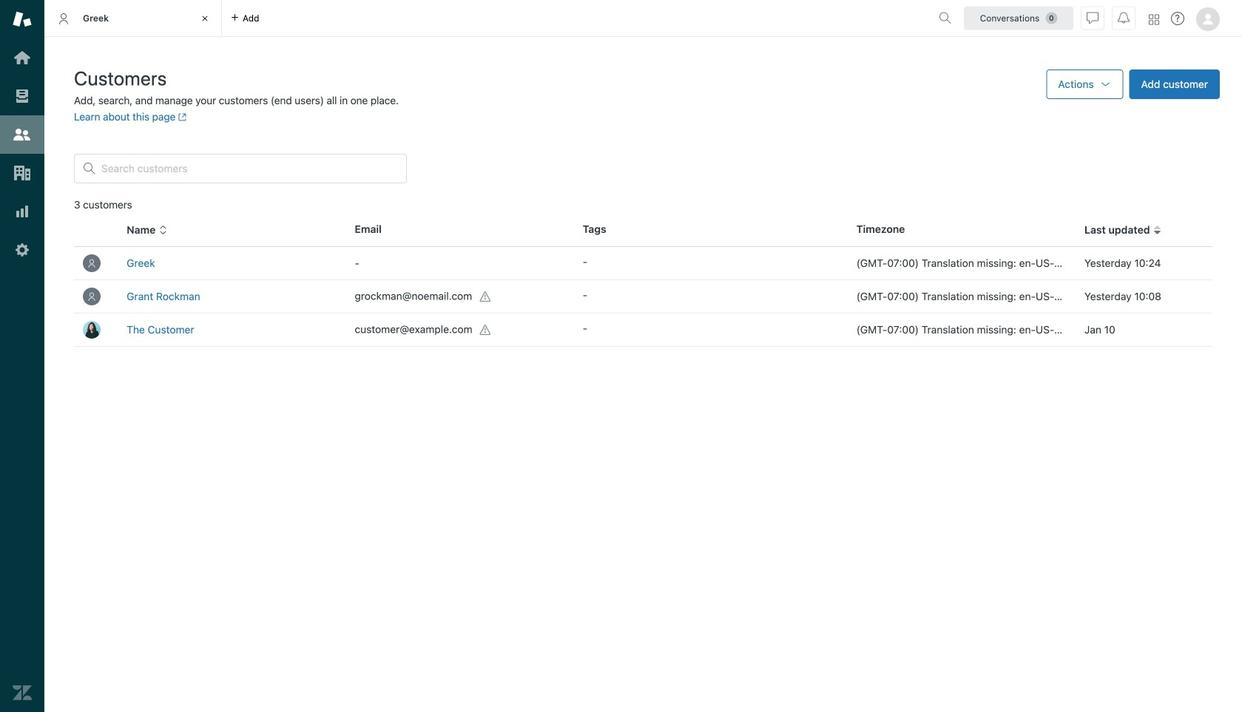 Task type: describe. For each thing, give the bounding box(es) containing it.
customers image
[[13, 125, 32, 144]]

get started image
[[13, 48, 32, 67]]

zendesk image
[[13, 684, 32, 703]]

Search customers field
[[101, 162, 397, 175]]

notifications image
[[1118, 12, 1130, 24]]

organizations image
[[13, 164, 32, 183]]

zendesk products image
[[1149, 14, 1160, 25]]



Task type: vqa. For each thing, say whether or not it's contained in the screenshot.
Organizations image
yes



Task type: locate. For each thing, give the bounding box(es) containing it.
tab
[[44, 0, 222, 37]]

1 vertical spatial unverified email image
[[480, 325, 492, 336]]

tabs tab list
[[44, 0, 933, 37]]

views image
[[13, 87, 32, 106]]

1 unverified email image from the top
[[480, 291, 492, 303]]

(opens in a new tab) image
[[176, 113, 187, 122]]

get help image
[[1171, 12, 1185, 25]]

unverified email image
[[480, 291, 492, 303], [480, 325, 492, 336]]

reporting image
[[13, 202, 32, 221]]

close image
[[198, 11, 212, 26]]

0 vertical spatial unverified email image
[[480, 291, 492, 303]]

2 unverified email image from the top
[[480, 325, 492, 336]]

main element
[[0, 0, 44, 713]]

zendesk support image
[[13, 10, 32, 29]]

button displays agent's chat status as invisible. image
[[1087, 12, 1099, 24]]

admin image
[[13, 241, 32, 260]]



